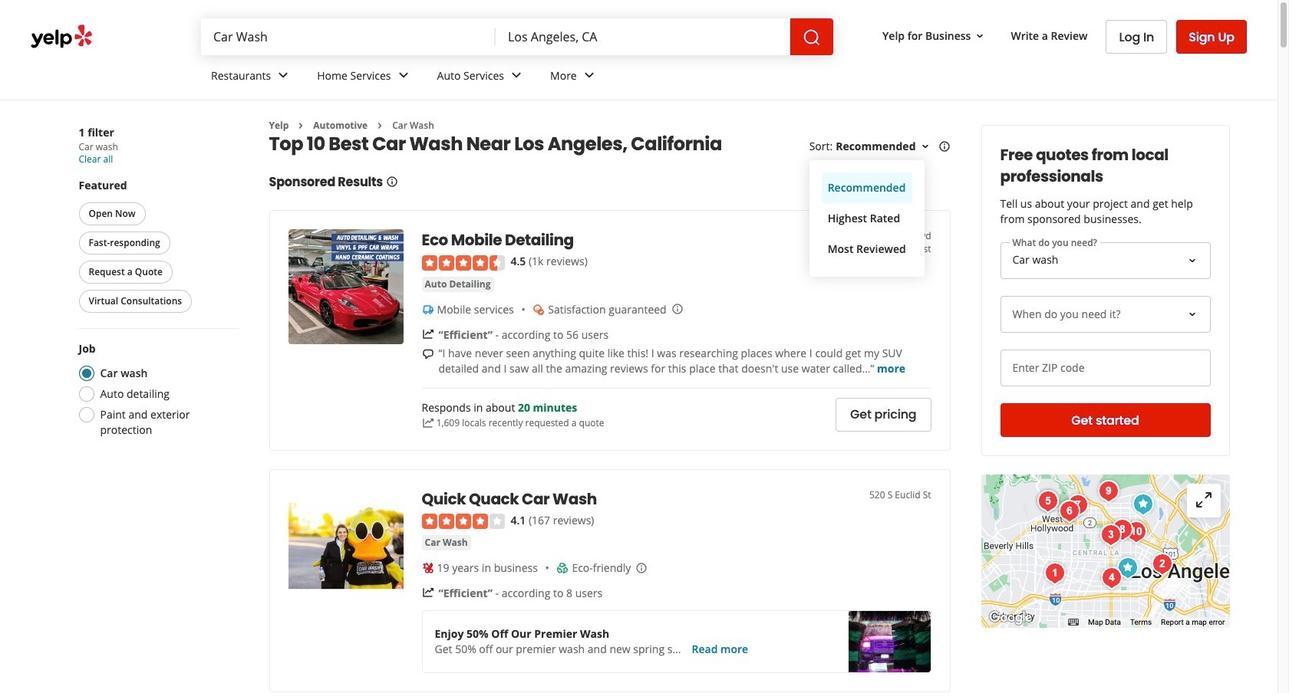 Task type: vqa. For each thing, say whether or not it's contained in the screenshot.
top 'Business'
no



Task type: locate. For each thing, give the bounding box(es) containing it.
1 16 trending v2 image from the top
[[422, 328, 434, 341]]

16 trending v2 image down 16 speech v2 icon
[[422, 417, 434, 430]]

0 vertical spatial 16 info v2 image
[[938, 141, 950, 153]]

1 none field from the left
[[201, 18, 496, 55]]

1 24 chevron down v2 image from the left
[[274, 66, 293, 85]]

option group
[[74, 341, 238, 438]]

16 trending v2 image up 16 speech v2 icon
[[422, 328, 434, 341]]

0 horizontal spatial 16 chevron right v2 image
[[295, 120, 307, 132]]

16 years in business v2 image
[[422, 563, 434, 575]]

1 vertical spatial 16 info v2 image
[[386, 176, 398, 188]]

16 trending v2 image
[[422, 328, 434, 341], [422, 417, 434, 430], [422, 587, 434, 600]]

1 horizontal spatial 16 info v2 image
[[938, 141, 950, 153]]

2 vertical spatial 16 trending v2 image
[[422, 587, 434, 600]]

2 24 chevron down v2 image from the left
[[580, 66, 598, 85]]

24 chevron down v2 image
[[274, 66, 293, 85], [507, 66, 526, 85]]

24 chevron down v2 image down address, neighborhood, city, state or zip search box
[[580, 66, 598, 85]]

16 chevron down v2 image
[[974, 30, 986, 42], [919, 141, 931, 153]]

0 vertical spatial 16 chevron down v2 image
[[974, 30, 986, 42]]

1 horizontal spatial 16 chevron right v2 image
[[374, 120, 386, 132]]

info icon image
[[671, 303, 683, 316], [671, 303, 683, 316], [636, 562, 648, 575], [636, 562, 648, 575]]

0 horizontal spatial 16 chevron down v2 image
[[919, 141, 931, 153]]

24 chevron down v2 image
[[394, 66, 412, 85], [580, 66, 598, 85]]

16 trending v2 image down "16 years in business v2" icon
[[422, 587, 434, 600]]

4.1 star rating image
[[422, 514, 505, 530]]

When do you need it? field
[[1000, 296, 1210, 333]]

2 none field from the left
[[496, 18, 790, 55]]

None field
[[201, 18, 496, 55], [496, 18, 790, 55]]

16 satisfactions guaranteed v2 image
[[533, 304, 545, 316]]

0 horizontal spatial 24 chevron down v2 image
[[394, 66, 412, 85]]

24 chevron down v2 image down things to do, nail salons, plumbers 'field'
[[394, 66, 412, 85]]

None search field
[[201, 18, 833, 55]]

group
[[76, 178, 238, 316]]

2 24 chevron down v2 image from the left
[[507, 66, 526, 85]]

0 vertical spatial 16 trending v2 image
[[422, 328, 434, 341]]

quick quack car wash image
[[288, 489, 403, 604]]

16 trending v2 image for eco mobile detailing image
[[422, 328, 434, 341]]

1 horizontal spatial 24 chevron down v2 image
[[507, 66, 526, 85]]

16 chevron right v2 image
[[295, 120, 307, 132], [374, 120, 386, 132]]

eco mobile detailing image
[[288, 230, 403, 345]]

0 horizontal spatial 24 chevron down v2 image
[[274, 66, 293, 85]]

16 trending v2 image for 'quick quack car wash' image
[[422, 587, 434, 600]]

address, neighborhood, city, state or zip search field
[[496, 18, 790, 55]]

1 vertical spatial 16 trending v2 image
[[422, 417, 434, 430]]

  text field
[[1000, 350, 1210, 387]]

3 16 trending v2 image from the top
[[422, 587, 434, 600]]

16 info v2 image
[[938, 141, 950, 153], [386, 176, 398, 188]]

1 horizontal spatial 16 chevron down v2 image
[[974, 30, 986, 42]]

business categories element
[[199, 55, 1247, 100]]

1 horizontal spatial 24 chevron down v2 image
[[580, 66, 598, 85]]



Task type: describe. For each thing, give the bounding box(es) containing it.
16 shipping v2 image
[[422, 304, 434, 316]]

1 vertical spatial 16 chevron down v2 image
[[919, 141, 931, 153]]

16 speech v2 image
[[422, 348, 434, 360]]

1 16 chevron right v2 image from the left
[[295, 120, 307, 132]]

0 horizontal spatial 16 info v2 image
[[386, 176, 398, 188]]

4.5 star rating image
[[422, 255, 505, 271]]

1 24 chevron down v2 image from the left
[[394, 66, 412, 85]]

things to do, nail salons, plumbers search field
[[201, 18, 496, 55]]

2 16 chevron right v2 image from the left
[[374, 120, 386, 132]]

none field address, neighborhood, city, state or zip
[[496, 18, 790, 55]]

16 eco friendly v2 image
[[557, 563, 569, 575]]

What do you need? field
[[1000, 242, 1210, 279]]

2 16 trending v2 image from the top
[[422, 417, 434, 430]]

none field things to do, nail salons, plumbers
[[201, 18, 496, 55]]

search image
[[803, 28, 821, 47]]



